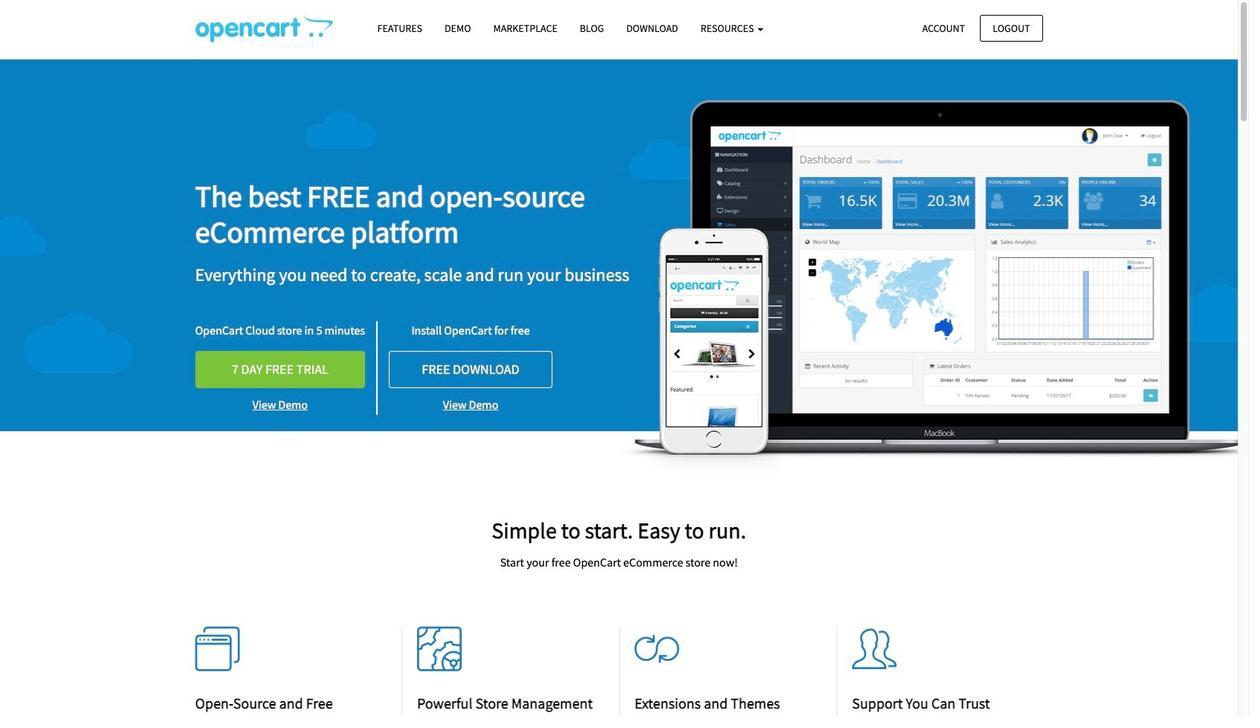Task type: locate. For each thing, give the bounding box(es) containing it.
opencart - open source shopping cart solution image
[[195, 16, 333, 42]]



Task type: vqa. For each thing, say whether or not it's contained in the screenshot.
opencart - open source shopping cart solution image
yes



